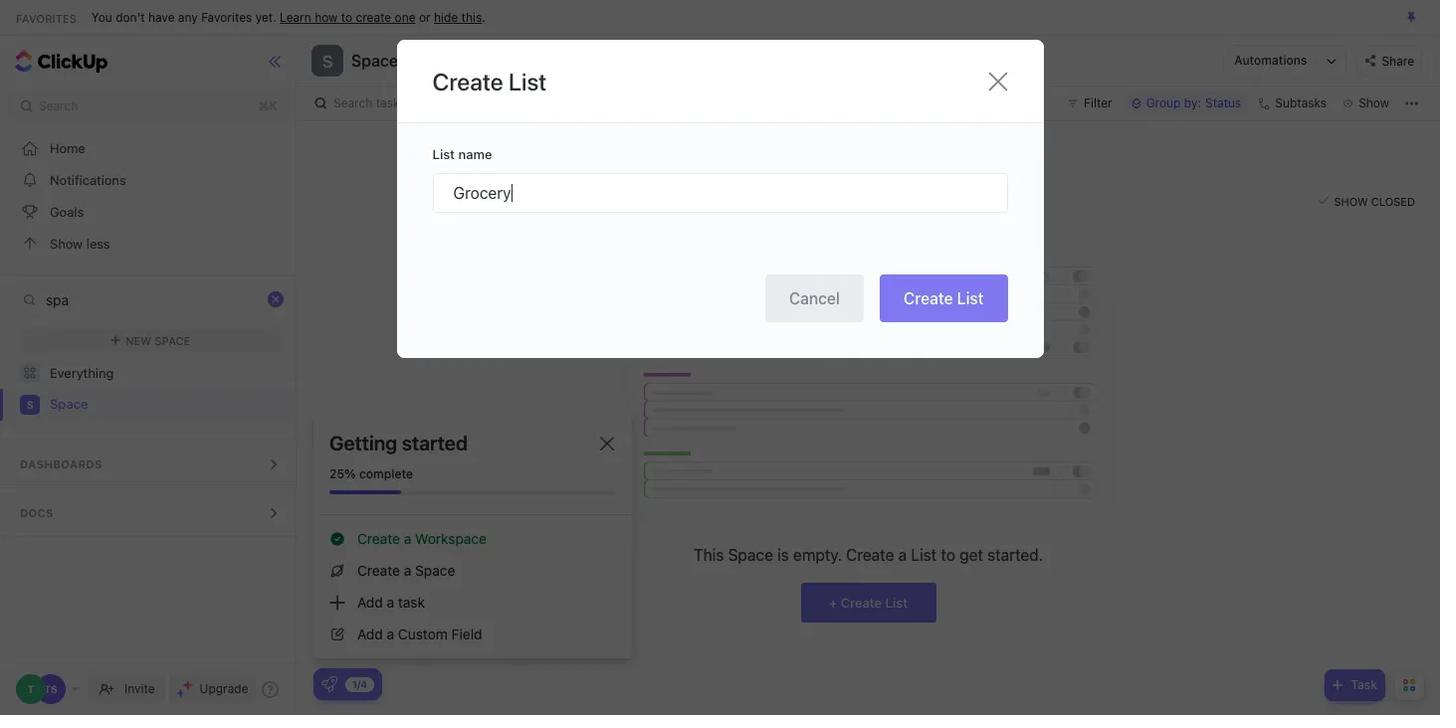 Task type: vqa. For each thing, say whether or not it's contained in the screenshot.
alert
no



Task type: describe. For each thing, give the bounding box(es) containing it.
one
[[395, 9, 416, 24]]

any
[[178, 9, 198, 24]]

space inside space button
[[351, 52, 398, 70]]

clear search image
[[269, 293, 283, 307]]

create
[[356, 9, 391, 24]]

goals link
[[0, 196, 301, 228]]

automations button
[[1224, 46, 1317, 76]]

0 horizontal spatial favorites
[[16, 11, 76, 24]]

upgrade link
[[169, 676, 256, 704]]

you
[[91, 9, 112, 24]]

show for show less
[[50, 235, 83, 251]]

a for custom
[[387, 626, 394, 643]]

new space
[[126, 334, 190, 347]]

space left the is at the bottom of the page
[[728, 546, 773, 564]]

onboarding checklist button image
[[321, 677, 337, 693]]

less
[[86, 235, 110, 251]]

everything
[[50, 365, 114, 381]]

upgrade
[[200, 682, 248, 697]]

this
[[693, 546, 724, 564]]

everything link
[[0, 357, 301, 389]]

name
[[458, 146, 492, 162]]

show for show closed
[[1334, 195, 1368, 208]]

tasks...
[[376, 96, 416, 110]]

0 horizontal spatial create list
[[432, 67, 547, 95]]

+
[[829, 595, 837, 611]]

closed
[[1371, 195, 1415, 208]]

share button
[[1357, 45, 1422, 77]]

started.
[[987, 546, 1043, 564]]

space down create a workspace
[[415, 562, 455, 579]]

goals
[[50, 204, 84, 219]]

workspace
[[415, 530, 487, 547]]

search for search tasks...
[[333, 96, 373, 110]]

dashboards
[[20, 458, 102, 471]]

list name
[[432, 146, 492, 162]]

show closed
[[1334, 195, 1415, 208]]

notifications link
[[0, 164, 301, 196]]

home
[[50, 140, 85, 156]]

List text field
[[432, 173, 1008, 213]]

this
[[461, 9, 482, 24]]

learn
[[280, 9, 311, 24]]

+ create list
[[829, 595, 908, 611]]

share
[[1382, 53, 1414, 68]]

create list inside button
[[904, 290, 984, 308]]

learn how to create one link
[[280, 9, 416, 24]]

have
[[148, 9, 175, 24]]

getting started
[[329, 432, 468, 455]]

create inside button
[[904, 290, 953, 308]]

add for add a custom field
[[357, 626, 383, 643]]

25%
[[329, 467, 356, 482]]

new
[[126, 334, 151, 347]]

task
[[398, 594, 425, 611]]

hide this link
[[434, 9, 482, 24]]



Task type: locate. For each thing, give the bounding box(es) containing it.
space button
[[343, 39, 398, 83]]

a for task
[[387, 594, 394, 611]]

automations
[[1234, 53, 1307, 68]]

Filter Lists, Docs, & Folders text field
[[46, 285, 263, 314]]

search inside sidebar navigation
[[39, 99, 78, 113]]

create a space
[[357, 562, 455, 579]]

to left get
[[941, 546, 955, 564]]

25% complete
[[329, 467, 413, 482]]

add for add a task
[[357, 594, 383, 611]]

hide
[[434, 9, 458, 24]]

1 horizontal spatial to
[[941, 546, 955, 564]]

a down add a task
[[387, 626, 394, 643]]

search
[[333, 96, 373, 110], [39, 99, 78, 113]]

onboarding checklist button element
[[321, 677, 337, 693]]

space up search tasks...
[[351, 52, 398, 70]]

a for space
[[404, 562, 411, 579]]

show down goals
[[50, 235, 83, 251]]

create
[[432, 67, 503, 95], [904, 290, 953, 308], [357, 530, 400, 547], [846, 546, 894, 564], [357, 562, 400, 579], [841, 595, 882, 611]]

1 horizontal spatial create list
[[904, 290, 984, 308]]

sidebar navigation
[[0, 36, 301, 716]]

favorites
[[201, 9, 252, 24], [16, 11, 76, 24]]

show inside button
[[1334, 195, 1368, 208]]

show closed button
[[1314, 191, 1420, 211]]

cancel button
[[765, 275, 864, 322]]

or
[[419, 9, 431, 24]]

you don't have any favorites yet. learn how to create one or hide this .
[[91, 9, 485, 24]]

space down everything on the bottom of page
[[50, 396, 88, 412]]

empty.
[[793, 546, 842, 564]]

favorites left you
[[16, 11, 76, 24]]

add a custom field
[[357, 626, 482, 643]]

1/4
[[352, 678, 367, 690]]

invite
[[124, 682, 155, 697]]

get
[[960, 546, 983, 564]]

1 vertical spatial create list
[[904, 290, 984, 308]]

home link
[[0, 132, 301, 164]]

show left closed
[[1334, 195, 1368, 208]]

task
[[1351, 678, 1377, 693]]

0 horizontal spatial show
[[50, 235, 83, 251]]

show less
[[50, 235, 110, 251]]

show
[[1334, 195, 1368, 208], [50, 235, 83, 251]]

space inside space link
[[50, 396, 88, 412]]

a up task
[[404, 562, 411, 579]]

add left task
[[357, 594, 383, 611]]

2 add from the top
[[357, 626, 383, 643]]

1 vertical spatial add
[[357, 626, 383, 643]]

1 add from the top
[[357, 594, 383, 611]]

add down add a task
[[357, 626, 383, 643]]

space right new
[[154, 334, 190, 347]]

getting
[[329, 432, 397, 455]]

⌘k
[[258, 99, 277, 113]]

space
[[351, 52, 398, 70], [154, 334, 190, 347], [50, 396, 88, 412], [728, 546, 773, 564], [415, 562, 455, 579]]

started
[[402, 432, 468, 455]]

is
[[777, 546, 789, 564]]

Search tasks... text field
[[333, 90, 499, 117]]

list inside button
[[957, 290, 984, 308]]

to
[[341, 9, 352, 24], [941, 546, 955, 564]]

a up + create list
[[898, 546, 907, 564]]

show inside sidebar navigation
[[50, 235, 83, 251]]

.
[[482, 9, 485, 24]]

0 vertical spatial to
[[341, 9, 352, 24]]

a for workspace
[[404, 530, 411, 547]]

this space is empty. create a list to get started.
[[693, 546, 1043, 564]]

0 horizontal spatial to
[[341, 9, 352, 24]]

create a workspace
[[357, 530, 487, 547]]

search for search
[[39, 99, 78, 113]]

field
[[452, 626, 482, 643]]

0 vertical spatial create list
[[432, 67, 547, 95]]

to right how
[[341, 9, 352, 24]]

1 vertical spatial to
[[941, 546, 955, 564]]

how
[[315, 9, 338, 24]]

a left task
[[387, 594, 394, 611]]

add a task
[[357, 594, 425, 611]]

0 vertical spatial add
[[357, 594, 383, 611]]

0 horizontal spatial search
[[39, 99, 78, 113]]

complete
[[359, 467, 413, 482]]

a
[[404, 530, 411, 547], [898, 546, 907, 564], [404, 562, 411, 579], [387, 594, 394, 611], [387, 626, 394, 643]]

custom
[[398, 626, 448, 643]]

notifications
[[50, 172, 126, 188]]

0 vertical spatial show
[[1334, 195, 1368, 208]]

a up 'create a space'
[[404, 530, 411, 547]]

create list
[[432, 67, 547, 95], [904, 290, 984, 308]]

docs
[[20, 507, 54, 520]]

create list button
[[880, 275, 1008, 322]]

1 horizontal spatial search
[[333, 96, 373, 110]]

1 horizontal spatial show
[[1334, 195, 1368, 208]]

1 vertical spatial show
[[50, 235, 83, 251]]

1 horizontal spatial favorites
[[201, 9, 252, 24]]

space link
[[50, 389, 283, 421]]

favorites right any
[[201, 9, 252, 24]]

cancel
[[789, 290, 840, 308]]

list
[[508, 67, 547, 95], [432, 146, 455, 162], [957, 290, 984, 308], [911, 546, 937, 564], [885, 595, 908, 611]]

yet.
[[255, 9, 276, 24]]

search tasks...
[[333, 96, 416, 110]]

add
[[357, 594, 383, 611], [357, 626, 383, 643]]

close image
[[600, 437, 614, 451]]

don't
[[116, 9, 145, 24]]

search left tasks...
[[333, 96, 373, 110]]

search up home at the top of the page
[[39, 99, 78, 113]]



